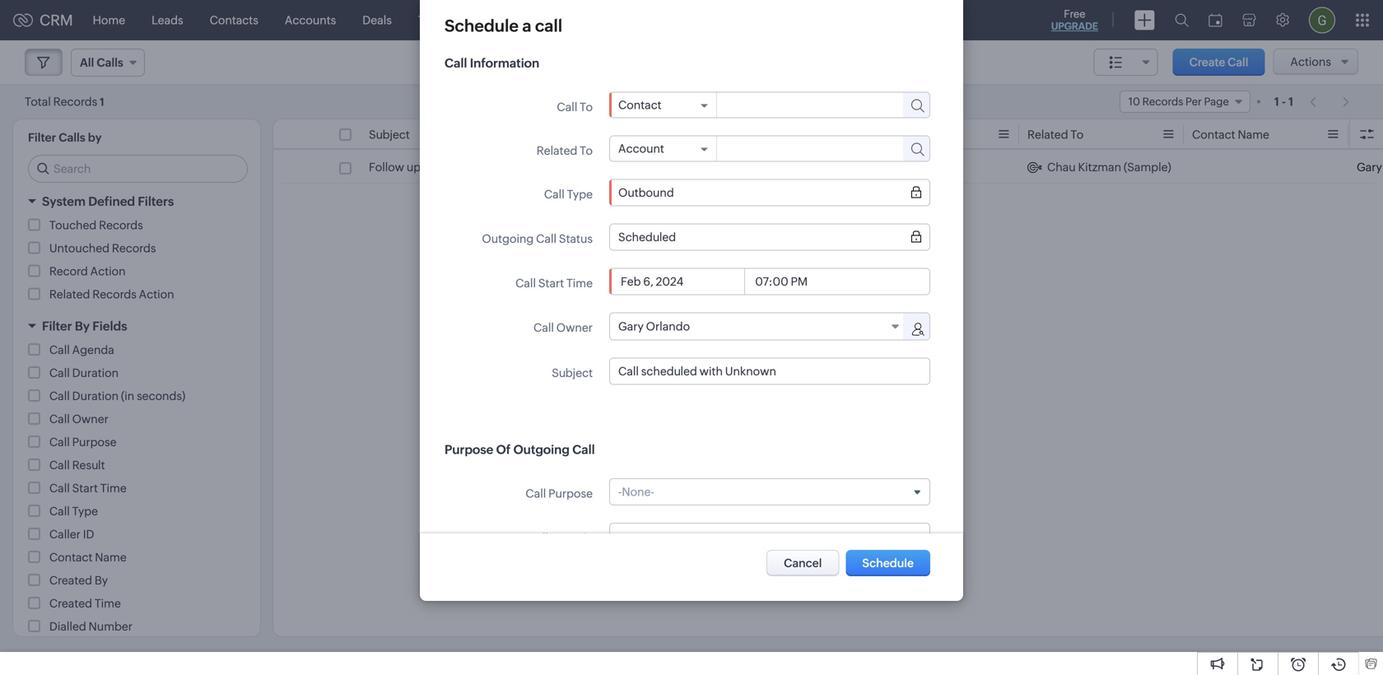 Task type: locate. For each thing, give the bounding box(es) containing it.
follow up with lead
[[369, 161, 475, 174]]

contact name down id
[[49, 551, 127, 564]]

1 horizontal spatial call agenda
[[528, 532, 593, 545]]

records for total
[[53, 95, 97, 108]]

2 horizontal spatial related
[[1028, 128, 1068, 141]]

time
[[749, 128, 776, 141], [567, 277, 593, 290], [100, 482, 127, 495], [95, 597, 121, 610]]

0 vertical spatial filter
[[28, 131, 56, 144]]

1 horizontal spatial -
[[1282, 95, 1286, 108]]

call duration
[[863, 128, 932, 141], [49, 366, 119, 380]]

0 vertical spatial subject
[[369, 128, 410, 141]]

status
[[559, 232, 593, 245]]

contact up account
[[618, 98, 662, 112]]

outgoing right of
[[513, 443, 570, 457]]

o
[[1380, 128, 1383, 141]]

lead
[[449, 161, 475, 174]]

1 horizontal spatial contact name
[[1192, 128, 1270, 141]]

home
[[93, 14, 125, 27]]

1 horizontal spatial call owner
[[534, 321, 593, 334]]

1 vertical spatial filter
[[42, 319, 72, 333]]

1 vertical spatial owner
[[72, 413, 109, 426]]

1 vertical spatial by
[[95, 574, 108, 587]]

gary
[[1357, 161, 1382, 174], [618, 320, 644, 333]]

by left fields
[[75, 319, 90, 333]]

1 vertical spatial contact name
[[49, 551, 127, 564]]

call owner
[[534, 321, 593, 334], [49, 413, 109, 426]]

call type up status
[[544, 188, 593, 201]]

filters
[[138, 194, 174, 209]]

1 vertical spatial related to
[[537, 144, 593, 157]]

0 horizontal spatial subject
[[369, 128, 410, 141]]

dialled number
[[49, 620, 133, 633]]

0 vertical spatial call owner
[[534, 321, 593, 334]]

filter by fields
[[42, 319, 127, 333]]

0 horizontal spatial purpose
[[72, 436, 117, 449]]

calls
[[550, 14, 576, 27], [59, 131, 85, 144]]

2 horizontal spatial purpose
[[549, 487, 593, 500]]

create
[[1190, 56, 1226, 69]]

1 vertical spatial related
[[537, 144, 578, 157]]

2 horizontal spatial call start time
[[698, 128, 776, 141]]

filter left fields
[[42, 319, 72, 333]]

0 horizontal spatial call owner
[[49, 413, 109, 426]]

filter calls by
[[28, 131, 102, 144]]

1 horizontal spatial related to
[[1028, 128, 1084, 141]]

records up filter calls by
[[53, 95, 97, 108]]

tasks link
[[405, 0, 461, 40]]

outgoing left status
[[482, 232, 534, 245]]

0 vertical spatial action
[[90, 265, 126, 278]]

1 vertical spatial call start time
[[516, 277, 593, 290]]

create menu element
[[1125, 0, 1165, 40]]

call start time
[[698, 128, 776, 141], [516, 277, 593, 290], [49, 482, 127, 495]]

call type
[[544, 188, 593, 201], [49, 505, 98, 518]]

calls right a
[[550, 14, 576, 27]]

duration
[[886, 128, 932, 141], [72, 366, 119, 380], [72, 389, 119, 403]]

0 vertical spatial created
[[49, 574, 92, 587]]

contact down create call
[[1192, 128, 1236, 141]]

start down outgoing call status
[[538, 277, 564, 290]]

chau kitzman (sample)
[[1047, 161, 1172, 174]]

filter for filter by fields
[[42, 319, 72, 333]]

0 vertical spatial call purpose
[[49, 436, 117, 449]]

home link
[[80, 0, 138, 40]]

records down touched records
[[112, 242, 156, 255]]

by inside dropdown button
[[75, 319, 90, 333]]

navigation
[[1302, 90, 1359, 114]]

time down status
[[567, 277, 593, 290]]

call
[[535, 16, 562, 35]]

1 horizontal spatial start
[[538, 277, 564, 290]]

-none-
[[618, 485, 654, 499]]

created
[[49, 574, 92, 587], [49, 597, 92, 610]]

owner left gary orlando
[[556, 321, 593, 334]]

records
[[53, 95, 97, 108], [99, 219, 143, 232], [112, 242, 156, 255], [92, 288, 137, 301]]

0 horizontal spatial call start time
[[49, 482, 127, 495]]

dialled
[[49, 620, 86, 633]]

1 vertical spatial calls
[[59, 131, 85, 144]]

2 vertical spatial to
[[580, 144, 593, 157]]

1 for 1 - 1
[[1289, 95, 1294, 108]]

0 horizontal spatial name
[[95, 551, 127, 564]]

0 horizontal spatial type
[[72, 505, 98, 518]]

1 horizontal spatial call type
[[544, 188, 593, 201]]

gary down call o
[[1357, 161, 1382, 174]]

logo image
[[13, 14, 33, 27]]

related down record
[[49, 288, 90, 301]]

record
[[49, 265, 88, 278]]

1 horizontal spatial 1
[[1275, 95, 1279, 108]]

contact
[[618, 98, 662, 112], [1192, 128, 1236, 141], [49, 551, 93, 564]]

None text field
[[618, 365, 921, 378]]

2 horizontal spatial start
[[721, 128, 747, 141]]

1 vertical spatial subject
[[552, 366, 593, 380]]

to left contact "field"
[[580, 100, 593, 114]]

1 horizontal spatial call purpose
[[526, 487, 593, 500]]

0 horizontal spatial owner
[[72, 413, 109, 426]]

name up created by
[[95, 551, 127, 564]]

1 vertical spatial call type
[[49, 505, 98, 518]]

subject
[[369, 128, 410, 141], [552, 366, 593, 380]]

call start time up 21,
[[698, 128, 776, 141]]

call purpose up result
[[49, 436, 117, 449]]

contact name
[[1192, 128, 1270, 141], [49, 551, 127, 564]]

type up status
[[567, 188, 593, 201]]

type up id
[[72, 505, 98, 518]]

0 vertical spatial owner
[[556, 321, 593, 334]]

result
[[72, 459, 105, 472]]

0 vertical spatial to
[[580, 100, 593, 114]]

1 vertical spatial call purpose
[[526, 487, 593, 500]]

filter
[[28, 131, 56, 144], [42, 319, 72, 333]]

related
[[1028, 128, 1068, 141], [537, 144, 578, 157], [49, 288, 90, 301]]

created up created time
[[49, 574, 92, 587]]

related down call to
[[537, 144, 578, 157]]

purpose left the -none- on the left bottom of the page
[[549, 487, 593, 500]]

0 vertical spatial calls
[[550, 14, 576, 27]]

contact down caller id
[[49, 551, 93, 564]]

created by
[[49, 574, 108, 587]]

meetings
[[474, 14, 523, 27]]

related up chau
[[1028, 128, 1068, 141]]

2 created from the top
[[49, 597, 92, 610]]

outgoing
[[482, 232, 534, 245], [513, 443, 570, 457]]

call inside "button"
[[1228, 56, 1249, 69]]

information
[[470, 56, 540, 70]]

0 horizontal spatial contact
[[49, 551, 93, 564]]

1 vertical spatial start
[[538, 277, 564, 290]]

1 created from the top
[[49, 574, 92, 587]]

start up 21,
[[721, 128, 747, 141]]

to down call to
[[580, 144, 593, 157]]

calls left "by"
[[59, 131, 85, 144]]

system defined filters
[[42, 194, 174, 209]]

filter by fields button
[[13, 312, 260, 341]]

1 vertical spatial name
[[95, 551, 127, 564]]

leads
[[152, 14, 183, 27]]

action
[[90, 265, 126, 278], [139, 288, 174, 301]]

search element
[[1165, 0, 1199, 40]]

Gary Orlando field
[[610, 313, 905, 340]]

agenda
[[72, 343, 114, 357], [551, 532, 593, 545]]

1 horizontal spatial name
[[1238, 128, 1270, 141]]

calls link
[[537, 0, 589, 40]]

0 horizontal spatial action
[[90, 265, 126, 278]]

call purpose down purpose of outgoing call
[[526, 487, 593, 500]]

to up chau
[[1071, 128, 1084, 141]]

owner
[[556, 321, 593, 334], [72, 413, 109, 426]]

records up fields
[[92, 288, 137, 301]]

2 vertical spatial related
[[49, 288, 90, 301]]

gary left the orlando
[[618, 320, 644, 333]]

1 vertical spatial created
[[49, 597, 92, 610]]

1
[[1275, 95, 1279, 108], [1289, 95, 1294, 108], [100, 96, 104, 108]]

mmm d, yyyy text field
[[618, 275, 745, 288]]

to
[[580, 100, 593, 114], [1071, 128, 1084, 141], [580, 144, 593, 157]]

1 for total records 1
[[100, 96, 104, 108]]

1 horizontal spatial by
[[95, 574, 108, 587]]

1 vertical spatial action
[[139, 288, 174, 301]]

filter for filter calls by
[[28, 131, 56, 144]]

action up related records action
[[90, 265, 126, 278]]

call type up caller id
[[49, 505, 98, 518]]

0 vertical spatial by
[[75, 319, 90, 333]]

calls inside calls link
[[550, 14, 576, 27]]

None button
[[767, 550, 839, 576], [846, 550, 931, 576], [767, 550, 839, 576], [846, 550, 931, 576]]

0 horizontal spatial call duration
[[49, 366, 119, 380]]

records for touched
[[99, 219, 143, 232]]

related to up chau
[[1028, 128, 1084, 141]]

0 horizontal spatial related
[[49, 288, 90, 301]]

follow
[[369, 161, 404, 174]]

0 horizontal spatial gary
[[618, 320, 644, 333]]

leads link
[[138, 0, 196, 40]]

1 vertical spatial outgoing
[[513, 443, 570, 457]]

0 vertical spatial gary
[[1357, 161, 1382, 174]]

record action
[[49, 265, 126, 278]]

search image
[[1175, 13, 1189, 27]]

action up filter by fields dropdown button
[[139, 288, 174, 301]]

filter inside filter by fields dropdown button
[[42, 319, 72, 333]]

gary inside gary orlando field
[[618, 320, 644, 333]]

0 horizontal spatial contact name
[[49, 551, 127, 564]]

meetings link
[[461, 0, 537, 40]]

1 horizontal spatial call duration
[[863, 128, 932, 141]]

1 horizontal spatial subject
[[552, 366, 593, 380]]

contact name down create call "button"
[[1192, 128, 1270, 141]]

0 vertical spatial contact name
[[1192, 128, 1270, 141]]

0 horizontal spatial related to
[[537, 144, 593, 157]]

filter down total
[[28, 131, 56, 144]]

records down 'defined'
[[99, 219, 143, 232]]

total records 1
[[25, 95, 104, 108]]

purpose up result
[[72, 436, 117, 449]]

related to down call to
[[537, 144, 593, 157]]

1 vertical spatial call duration
[[49, 366, 119, 380]]

-
[[1282, 95, 1286, 108], [618, 485, 622, 499]]

0 horizontal spatial 1
[[100, 96, 104, 108]]

call start time down outgoing call status
[[516, 277, 593, 290]]

by up created time
[[95, 574, 108, 587]]

purpose
[[72, 436, 117, 449], [445, 443, 494, 457], [549, 487, 593, 500]]

owner down call duration (in seconds)
[[72, 413, 109, 426]]

0 vertical spatial start
[[721, 128, 747, 141]]

accounts link
[[272, 0, 349, 40]]

call agenda
[[49, 343, 114, 357], [528, 532, 593, 545]]

0 vertical spatial outgoing
[[482, 232, 534, 245]]

1 vertical spatial gary
[[618, 320, 644, 333]]

1 horizontal spatial gary
[[1357, 161, 1382, 174]]

start
[[721, 128, 747, 141], [538, 277, 564, 290], [72, 482, 98, 495]]

create menu image
[[1135, 10, 1155, 30]]

time up number
[[95, 597, 121, 610]]

call start time down result
[[49, 482, 127, 495]]

purpose left of
[[445, 443, 494, 457]]

1 horizontal spatial calls
[[550, 14, 576, 27]]

2 vertical spatial call start time
[[49, 482, 127, 495]]

crm link
[[13, 12, 73, 29]]

deals
[[363, 14, 392, 27]]

created up dialled at the bottom left of the page
[[49, 597, 92, 610]]

0 vertical spatial agenda
[[72, 343, 114, 357]]

name down create call "button"
[[1238, 128, 1270, 141]]

chau
[[1047, 161, 1076, 174]]

call
[[1228, 56, 1249, 69], [445, 56, 467, 70], [557, 100, 578, 114], [698, 128, 719, 141], [863, 128, 884, 141], [1357, 128, 1378, 141], [544, 188, 565, 201], [536, 232, 557, 245], [516, 277, 536, 290], [534, 321, 554, 334], [49, 343, 70, 357], [49, 366, 70, 380], [49, 389, 70, 403], [49, 413, 70, 426], [49, 436, 70, 449], [573, 443, 595, 457], [49, 459, 70, 472], [49, 482, 70, 495], [526, 487, 546, 500], [49, 505, 70, 518], [528, 532, 548, 545]]

1 horizontal spatial type
[[567, 188, 593, 201]]

1 horizontal spatial agenda
[[551, 532, 593, 545]]

start down result
[[72, 482, 98, 495]]

None text field
[[717, 93, 889, 116]]

1 inside total records 1
[[100, 96, 104, 108]]

1 horizontal spatial related
[[537, 144, 578, 157]]

call purpose
[[49, 436, 117, 449], [526, 487, 593, 500]]

fields
[[92, 319, 127, 333]]

to for contact
[[580, 100, 593, 114]]

0 horizontal spatial call type
[[49, 505, 98, 518]]

total
[[25, 95, 51, 108]]

1 vertical spatial to
[[1071, 128, 1084, 141]]

Scheduled field
[[618, 231, 921, 244]]

1 vertical spatial contact
[[1192, 128, 1236, 141]]

0 vertical spatial -
[[1282, 95, 1286, 108]]

0 vertical spatial contact
[[618, 98, 662, 112]]

related to
[[1028, 128, 1084, 141], [537, 144, 593, 157]]

records for related
[[92, 288, 137, 301]]



Task type: describe. For each thing, give the bounding box(es) containing it.
touched records
[[49, 219, 143, 232]]

created for created by
[[49, 574, 92, 587]]

1 horizontal spatial owner
[[556, 321, 593, 334]]

scheduled
[[618, 231, 676, 244]]

2 horizontal spatial contact
[[1192, 128, 1236, 141]]

contacts link
[[196, 0, 272, 40]]

outgoing call status
[[482, 232, 593, 245]]

call duration (in seconds)
[[49, 389, 185, 403]]

Search text field
[[29, 156, 247, 182]]

records for untouched
[[112, 242, 156, 255]]

call result
[[49, 459, 105, 472]]

Account field
[[618, 142, 708, 155]]

1 horizontal spatial contact
[[618, 98, 662, 112]]

1 vertical spatial duration
[[72, 366, 119, 380]]

untouched
[[49, 242, 110, 255]]

Contact field
[[618, 98, 708, 112]]

up
[[407, 161, 421, 174]]

none-
[[622, 485, 654, 499]]

create call button
[[1173, 49, 1265, 76]]

schedule
[[445, 16, 519, 35]]

0 vertical spatial name
[[1238, 128, 1270, 141]]

touched
[[49, 219, 97, 232]]

seconds)
[[137, 389, 185, 403]]

gary for gary orlando
[[618, 320, 644, 333]]

by
[[88, 131, 102, 144]]

2023
[[738, 161, 766, 174]]

1 vertical spatial type
[[72, 505, 98, 518]]

1 horizontal spatial purpose
[[445, 443, 494, 457]]

account
[[618, 142, 664, 155]]

caller
[[49, 528, 81, 541]]

schedule a call
[[445, 16, 562, 35]]

contacts
[[210, 14, 258, 27]]

pm
[[800, 161, 817, 174]]

caller id
[[49, 528, 94, 541]]

a
[[522, 16, 531, 35]]

2 vertical spatial start
[[72, 482, 98, 495]]

nov 21, 2023 07:16 pm
[[698, 161, 817, 174]]

system
[[42, 194, 86, 209]]

tasks
[[418, 14, 447, 27]]

0 vertical spatial call duration
[[863, 128, 932, 141]]

time up nov 21, 2023 07:16 pm
[[749, 128, 776, 141]]

time down result
[[100, 482, 127, 495]]

system defined filters button
[[13, 187, 260, 216]]

0 vertical spatial call start time
[[698, 128, 776, 141]]

nov
[[698, 161, 720, 174]]

1 horizontal spatial call start time
[[516, 277, 593, 290]]

call o
[[1357, 128, 1383, 141]]

free
[[1064, 8, 1086, 20]]

upgrade
[[1051, 21, 1098, 32]]

of
[[496, 443, 511, 457]]

1 - 1
[[1275, 95, 1294, 108]]

number
[[89, 620, 133, 633]]

gary for gary 
[[1357, 161, 1382, 174]]

0 horizontal spatial calls
[[59, 131, 85, 144]]

id
[[83, 528, 94, 541]]

1 vertical spatial call agenda
[[528, 532, 593, 545]]

create call
[[1190, 56, 1249, 69]]

purpose of outgoing call
[[445, 443, 595, 457]]

call to
[[557, 100, 593, 114]]

0 vertical spatial related
[[1028, 128, 1068, 141]]

(sample)
[[1124, 161, 1172, 174]]

(in
[[121, 389, 134, 403]]

hh:mm a text field
[[753, 275, 815, 288]]

related records action
[[49, 288, 174, 301]]

0 vertical spatial duration
[[886, 128, 932, 141]]

follow up with lead link
[[369, 159, 475, 175]]

by for created
[[95, 574, 108, 587]]

1 vertical spatial call owner
[[49, 413, 109, 426]]

07:16
[[768, 161, 797, 174]]

accounts
[[285, 14, 336, 27]]

1 horizontal spatial action
[[139, 288, 174, 301]]

0 vertical spatial type
[[567, 188, 593, 201]]

0 horizontal spatial -
[[618, 485, 622, 499]]

gary 
[[1357, 161, 1383, 174]]

21,
[[722, 161, 736, 174]]

1 vertical spatial agenda
[[551, 532, 593, 545]]

by for filter
[[75, 319, 90, 333]]

0 vertical spatial related to
[[1028, 128, 1084, 141]]

with
[[423, 161, 447, 174]]

deals link
[[349, 0, 405, 40]]

chau kitzman (sample) link
[[1028, 159, 1172, 175]]

actions
[[1291, 55, 1332, 68]]

Outbound field
[[618, 186, 921, 199]]

0 horizontal spatial call purpose
[[49, 436, 117, 449]]

created time
[[49, 597, 121, 610]]

0 horizontal spatial call agenda
[[49, 343, 114, 357]]

to for account
[[580, 144, 593, 157]]

crm
[[40, 12, 73, 29]]

2 vertical spatial duration
[[72, 389, 119, 403]]

outbound
[[618, 186, 674, 199]]

kitzman
[[1078, 161, 1122, 174]]

free upgrade
[[1051, 8, 1098, 32]]

gary orlando
[[618, 320, 690, 333]]

orlando
[[646, 320, 690, 333]]

defined
[[88, 194, 135, 209]]

created for created time
[[49, 597, 92, 610]]

2 vertical spatial contact
[[49, 551, 93, 564]]

call information
[[445, 56, 540, 70]]

untouched records
[[49, 242, 156, 255]]

-None- field
[[618, 485, 921, 499]]



Task type: vqa. For each thing, say whether or not it's contained in the screenshot.
the right AGENDA
yes



